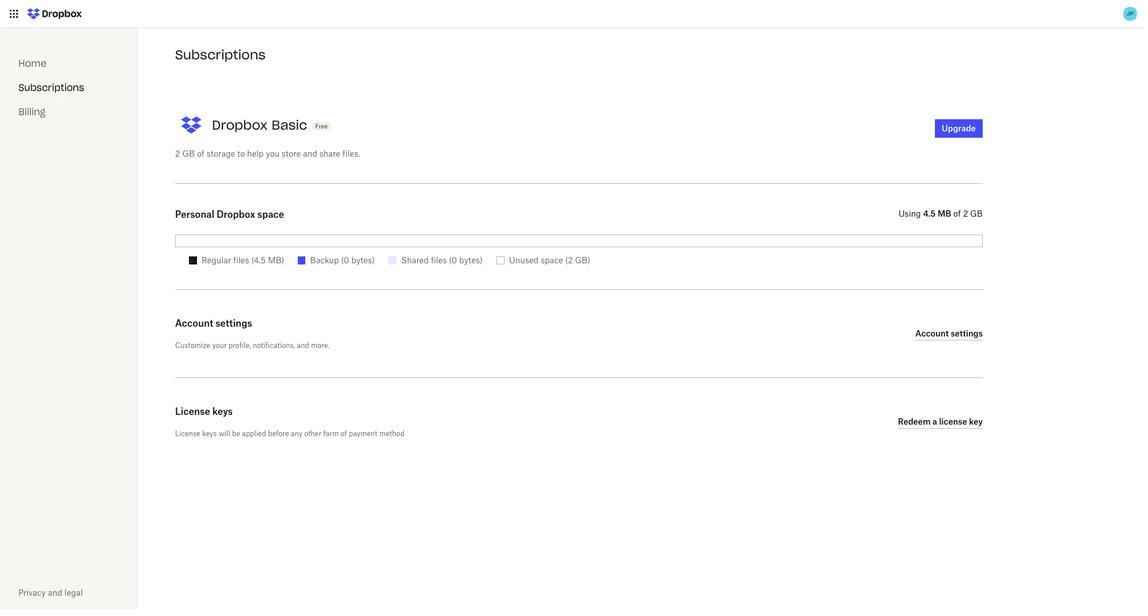 Task type: locate. For each thing, give the bounding box(es) containing it.
1 horizontal spatial files
[[431, 255, 447, 265]]

0 vertical spatial 2
[[175, 149, 180, 158]]

of left storage
[[197, 149, 204, 158]]

billing link
[[18, 106, 46, 118]]

using 4.5 mb of 2 gb
[[899, 209, 983, 218]]

2 files from the left
[[431, 255, 447, 265]]

keys up will
[[212, 406, 233, 417]]

2
[[175, 149, 180, 158], [963, 209, 968, 218]]

keys left will
[[202, 429, 217, 438]]

2 left storage
[[175, 149, 180, 158]]

1 horizontal spatial account settings
[[916, 328, 983, 338]]

1 horizontal spatial bytes)
[[459, 255, 483, 265]]

1 horizontal spatial space
[[541, 255, 563, 265]]

0 vertical spatial subscriptions
[[175, 47, 266, 63]]

gb left storage
[[182, 149, 195, 158]]

space left (2
[[541, 255, 563, 265]]

and left legal
[[48, 588, 62, 598]]

2 bytes) from the left
[[459, 255, 483, 265]]

0 vertical spatial and
[[303, 149, 317, 158]]

account settings
[[175, 317, 252, 329], [916, 328, 983, 338]]

2 horizontal spatial of
[[954, 209, 961, 218]]

1 vertical spatial 2
[[963, 209, 968, 218]]

bytes) right backup
[[351, 255, 375, 265]]

(0 right shared at the left
[[449, 255, 457, 265]]

bytes)
[[351, 255, 375, 265], [459, 255, 483, 265]]

subscriptions
[[175, 47, 266, 63], [18, 82, 84, 93]]

1 horizontal spatial account
[[916, 328, 949, 338]]

1 vertical spatial of
[[954, 209, 961, 218]]

0 vertical spatial gb
[[182, 149, 195, 158]]

a
[[933, 416, 937, 426]]

0 vertical spatial space
[[257, 209, 284, 220]]

and right the store
[[303, 149, 317, 158]]

0 horizontal spatial files
[[233, 255, 249, 265]]

regular
[[202, 255, 231, 265]]

space
[[257, 209, 284, 220], [541, 255, 563, 265]]

files left (4.5
[[233, 255, 249, 265]]

home link
[[18, 58, 47, 69]]

license
[[175, 406, 210, 417], [175, 429, 200, 438]]

space up the mb)
[[257, 209, 284, 220]]

to
[[237, 149, 245, 158]]

unused space (2 gb)
[[509, 255, 590, 265]]

share
[[320, 149, 340, 158]]

2 vertical spatial of
[[341, 429, 347, 438]]

and left more. on the bottom of page
[[297, 341, 309, 350]]

0 vertical spatial license
[[175, 406, 210, 417]]

2 right mb
[[963, 209, 968, 218]]

license for license keys
[[175, 406, 210, 417]]

dropbox up to
[[212, 117, 268, 133]]

gb
[[182, 149, 195, 158], [970, 209, 983, 218]]

files
[[233, 255, 249, 265], [431, 255, 447, 265]]

dropbox
[[212, 117, 268, 133], [217, 209, 255, 220]]

subscriptions link
[[18, 82, 84, 93]]

keys
[[212, 406, 233, 417], [202, 429, 217, 438]]

0 horizontal spatial bytes)
[[351, 255, 375, 265]]

regular files (4.5 mb)
[[202, 255, 284, 265]]

1 vertical spatial dropbox
[[217, 209, 255, 220]]

license keys
[[175, 406, 233, 417]]

0 horizontal spatial settings
[[216, 317, 252, 329]]

(0
[[341, 255, 349, 265], [449, 255, 457, 265]]

1 license from the top
[[175, 406, 210, 417]]

1 horizontal spatial of
[[341, 429, 347, 438]]

backup
[[310, 255, 339, 265]]

and
[[303, 149, 317, 158], [297, 341, 309, 350], [48, 588, 62, 598]]

gb right mb
[[970, 209, 983, 218]]

0 vertical spatial keys
[[212, 406, 233, 417]]

account
[[175, 317, 213, 329], [916, 328, 949, 338]]

account settings button
[[916, 327, 983, 341]]

any
[[291, 429, 302, 438]]

1 files from the left
[[233, 255, 249, 265]]

legal
[[64, 588, 83, 598]]

free
[[315, 122, 328, 129]]

notifications,
[[253, 341, 295, 350]]

0 horizontal spatial account settings
[[175, 317, 252, 329]]

(0 right backup
[[341, 255, 349, 265]]

jp
[[1127, 10, 1134, 17]]

2 license from the top
[[175, 429, 200, 438]]

1 horizontal spatial (0
[[449, 255, 457, 265]]

license keys will be applied before any other form of payment method
[[175, 429, 405, 438]]

shared files (0 bytes)
[[401, 255, 483, 265]]

1 vertical spatial keys
[[202, 429, 217, 438]]

1 vertical spatial space
[[541, 255, 563, 265]]

account inside button
[[916, 328, 949, 338]]

settings
[[216, 317, 252, 329], [951, 328, 983, 338]]

files right shared at the left
[[431, 255, 447, 265]]

1 vertical spatial subscriptions
[[18, 82, 84, 93]]

keys for license keys
[[212, 406, 233, 417]]

of
[[197, 149, 204, 158], [954, 209, 961, 218], [341, 429, 347, 438]]

0 horizontal spatial space
[[257, 209, 284, 220]]

1 horizontal spatial gb
[[970, 209, 983, 218]]

0 horizontal spatial of
[[197, 149, 204, 158]]

bytes) left unused
[[459, 255, 483, 265]]

customize
[[175, 341, 210, 350]]

other
[[304, 429, 321, 438]]

1 vertical spatial license
[[175, 429, 200, 438]]

mb
[[938, 209, 951, 218]]

unused
[[509, 255, 539, 265]]

dropbox right personal
[[217, 209, 255, 220]]

2 gb of storage to help you store and share files.
[[175, 149, 360, 158]]

0 horizontal spatial (0
[[341, 255, 349, 265]]

of right mb
[[954, 209, 961, 218]]

upgrade button
[[935, 119, 983, 137]]

1 horizontal spatial settings
[[951, 328, 983, 338]]

redeem a license key button
[[898, 415, 983, 429]]

of right form
[[341, 429, 347, 438]]

storage
[[207, 149, 235, 158]]

1 horizontal spatial subscriptions
[[175, 47, 266, 63]]

(2
[[565, 255, 573, 265]]



Task type: describe. For each thing, give the bounding box(es) containing it.
2 vertical spatial and
[[48, 588, 62, 598]]

personal
[[175, 209, 214, 220]]

will
[[219, 429, 230, 438]]

files.
[[343, 149, 360, 158]]

dropbox logo image
[[23, 5, 86, 23]]

2 (0 from the left
[[449, 255, 457, 265]]

(4.5
[[251, 255, 266, 265]]

4.5
[[923, 209, 936, 218]]

shared
[[401, 255, 429, 265]]

files for (0
[[431, 255, 447, 265]]

profile,
[[229, 341, 251, 350]]

form
[[323, 429, 339, 438]]

1 horizontal spatial 2
[[963, 209, 968, 218]]

upgrade
[[942, 123, 976, 133]]

files for (4.5
[[233, 255, 249, 265]]

backup (0 bytes)
[[310, 255, 375, 265]]

0 vertical spatial dropbox
[[212, 117, 268, 133]]

redeem a license key
[[898, 416, 983, 426]]

redeem
[[898, 416, 931, 426]]

0 horizontal spatial account
[[175, 317, 213, 329]]

1 vertical spatial gb
[[970, 209, 983, 218]]

0 horizontal spatial subscriptions
[[18, 82, 84, 93]]

1 bytes) from the left
[[351, 255, 375, 265]]

store
[[282, 149, 301, 158]]

license for license keys will be applied before any other form of payment method
[[175, 429, 200, 438]]

be
[[232, 429, 240, 438]]

privacy and legal link
[[18, 588, 83, 598]]

payment
[[349, 429, 378, 438]]

you
[[266, 149, 280, 158]]

settings inside button
[[951, 328, 983, 338]]

privacy and legal
[[18, 588, 83, 598]]

basic
[[272, 117, 307, 133]]

0 horizontal spatial 2
[[175, 149, 180, 158]]

billing
[[18, 106, 46, 118]]

applied
[[242, 429, 266, 438]]

your
[[212, 341, 227, 350]]

more.
[[311, 341, 330, 350]]

jp button
[[1121, 5, 1140, 23]]

0 vertical spatial of
[[197, 149, 204, 158]]

privacy
[[18, 588, 46, 598]]

key
[[969, 416, 983, 426]]

gb)
[[575, 255, 590, 265]]

keys for license keys will be applied before any other form of payment method
[[202, 429, 217, 438]]

using
[[899, 209, 921, 218]]

license
[[939, 416, 967, 426]]

home
[[18, 58, 47, 69]]

method
[[379, 429, 405, 438]]

personal dropbox space
[[175, 209, 284, 220]]

mb)
[[268, 255, 284, 265]]

1 vertical spatial and
[[297, 341, 309, 350]]

dropbox basic
[[212, 117, 307, 133]]

0 horizontal spatial gb
[[182, 149, 195, 158]]

before
[[268, 429, 289, 438]]

1 (0 from the left
[[341, 255, 349, 265]]

customize your profile, notifications, and more.
[[175, 341, 330, 350]]

help
[[247, 149, 264, 158]]



Task type: vqa. For each thing, say whether or not it's contained in the screenshot.
Add to Starred image inside Name _ Getting Started with Dropbox Paper.paper, Modified 3/15/2024 10:11 am, element
no



